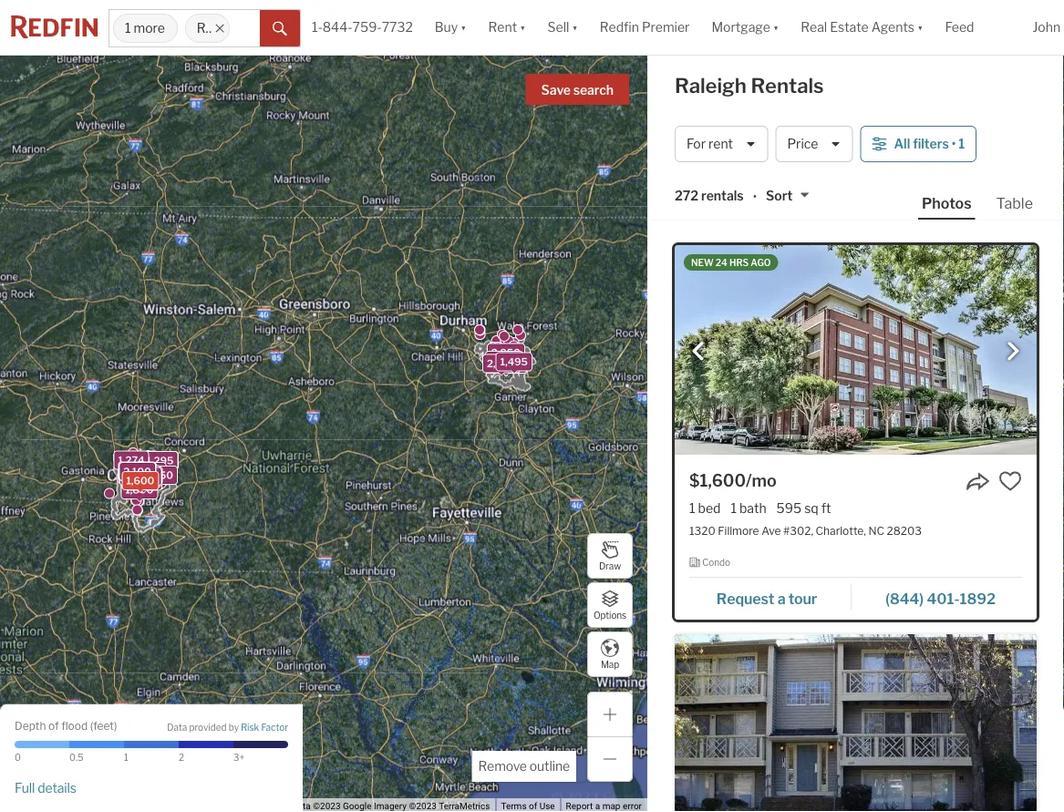 Task type: describe. For each thing, give the bounding box(es) containing it.
buy
[[435, 19, 458, 35]]

rent ▾ button
[[489, 0, 526, 55]]

/mo
[[746, 471, 777, 491]]

risk
[[241, 722, 259, 733]]

all filters • 1
[[894, 136, 965, 152]]

(
[[90, 720, 93, 733]]

buy ▾ button
[[424, 0, 478, 55]]

john
[[1033, 19, 1064, 35]]

new
[[691, 257, 714, 268]]

next button image
[[1004, 342, 1023, 361]]

google image
[[5, 788, 65, 812]]

a
[[778, 590, 786, 608]]

options
[[594, 610, 627, 621]]

1 for 1 more
[[125, 20, 131, 36]]

remove outline
[[478, 759, 570, 775]]

▾ inside real estate agents ▾ "link"
[[918, 19, 924, 35]]

map button
[[587, 632, 633, 678]]

photo of 1630 arlyn cir unit j, charlotte, nc 28213 image
[[675, 635, 1037, 812]]

factor
[[261, 722, 288, 733]]

hrs
[[730, 257, 749, 268]]

1,800
[[125, 485, 154, 496]]

)
[[114, 720, 117, 733]]

1892
[[960, 590, 996, 608]]

272
[[675, 188, 699, 204]]

fillmore
[[718, 524, 759, 538]]

outline
[[530, 759, 570, 775]]

all filters • 1 button
[[861, 126, 977, 162]]

real estate agents ▾ link
[[801, 0, 924, 55]]

depth of flood ( feet )
[[15, 720, 117, 733]]

search
[[574, 83, 614, 98]]

1 vertical spatial 1,450
[[130, 476, 158, 487]]

estate
[[830, 19, 869, 35]]

1 bath
[[731, 501, 767, 516]]

$1,600
[[690, 471, 746, 491]]

1,750
[[146, 470, 173, 482]]

28203
[[887, 524, 922, 538]]

buy ▾
[[435, 19, 467, 35]]

data provided by risk factor
[[167, 722, 288, 733]]

1-844-759-7732 link
[[312, 19, 413, 35]]

mortgage ▾ button
[[712, 0, 779, 55]]

$1,600 /mo
[[690, 471, 777, 491]]

844-
[[323, 19, 353, 35]]

#302,
[[784, 524, 814, 538]]

draw
[[599, 561, 621, 572]]

john button
[[1022, 0, 1064, 55]]

request a tour
[[717, 590, 818, 608]]

1,274
[[118, 455, 145, 467]]

1320 fillmore ave #302, charlotte, nc 28203
[[690, 524, 922, 538]]

for rent
[[687, 136, 733, 152]]

raleigh
[[675, 73, 747, 98]]

• for 272 rentals •
[[753, 189, 757, 205]]

ft
[[822, 501, 831, 516]]

(844) 401-1892 link
[[852, 582, 1023, 613]]

rentals
[[751, 73, 824, 98]]

rent ▾
[[489, 19, 526, 35]]

bath
[[740, 501, 767, 516]]

map
[[601, 660, 619, 671]]

nc
[[869, 524, 885, 538]]

2,640
[[130, 475, 160, 487]]

previous button image
[[690, 342, 708, 361]]

(844) 401-1892
[[886, 590, 996, 608]]

• for all filters • 1
[[952, 136, 956, 152]]

price
[[788, 136, 819, 152]]

▾ for mortgage ▾
[[773, 19, 779, 35]]

raleigh rentals
[[675, 73, 824, 98]]

john button
[[1033, 0, 1064, 55]]

save
[[541, 83, 571, 98]]

0 vertical spatial 1,450
[[146, 455, 174, 467]]

submit search image
[[273, 22, 287, 36]]

data
[[167, 722, 187, 733]]

1 for 1 bed
[[690, 501, 696, 516]]

272 rentals •
[[675, 188, 757, 205]]

for rent button
[[675, 126, 768, 162]]

premier
[[642, 19, 690, 35]]

photos button
[[919, 193, 993, 220]]

photos
[[922, 194, 972, 212]]

sq
[[805, 501, 819, 516]]

remove raleigh image
[[214, 23, 225, 34]]

▾ for rent ▾
[[520, 19, 526, 35]]

real estate agents ▾ button
[[790, 0, 934, 55]]

real
[[801, 19, 827, 35]]

1-
[[312, 19, 323, 35]]

new 24 hrs ago
[[691, 257, 771, 268]]

0
[[15, 753, 21, 764]]

1 right 0.5
[[124, 753, 128, 764]]



Task type: vqa. For each thing, say whether or not it's contained in the screenshot.
"Photo of 1320 Fillmore Ave #302, Charlotte, NC 28203"
yes



Task type: locate. For each thing, give the bounding box(es) containing it.
▾ right sell
[[572, 19, 578, 35]]

1,450
[[146, 455, 174, 467], [130, 476, 158, 487]]

table button
[[993, 193, 1037, 218]]

sell ▾ button
[[548, 0, 578, 55]]

feed button
[[934, 0, 1022, 55]]

agents
[[872, 19, 915, 35]]

condo
[[702, 558, 731, 569]]

1,725
[[135, 473, 162, 485]]

remove
[[478, 759, 527, 775]]

▾ for sell ▾
[[572, 19, 578, 35]]

0 horizontal spatial •
[[753, 189, 757, 205]]

risk factor link
[[241, 722, 288, 734]]

595
[[777, 501, 802, 516]]

options button
[[587, 583, 633, 628]]

1 bed
[[690, 501, 721, 516]]

2,100
[[123, 466, 151, 478], [123, 466, 151, 478], [123, 466, 151, 478], [124, 466, 151, 478], [123, 466, 151, 478], [124, 466, 151, 478]]

sell ▾
[[548, 19, 578, 35]]

(844)
[[886, 590, 924, 608]]

filters
[[913, 136, 949, 152]]

1 left 'bath'
[[731, 501, 737, 516]]

save search button
[[526, 74, 629, 105]]

None search field
[[230, 10, 260, 47]]

ave
[[762, 524, 781, 538]]

photo of 1320 fillmore ave #302, charlotte, nc 28203 image
[[675, 245, 1037, 455]]

buy ▾ button
[[435, 0, 467, 55]]

flood
[[61, 720, 88, 733]]

24
[[716, 257, 728, 268]]

•
[[952, 136, 956, 152], [753, 189, 757, 205]]

▾ inside sell ▾ dropdown button
[[572, 19, 578, 35]]

1,495
[[500, 356, 528, 368]]

0 vertical spatial •
[[952, 136, 956, 152]]

save search
[[541, 83, 614, 98]]

draw button
[[587, 534, 633, 579]]

2,550
[[487, 358, 516, 370]]

3 ▾ from the left
[[572, 19, 578, 35]]

1,950
[[124, 468, 152, 480]]

remove outline button
[[472, 752, 576, 783]]

• left sort
[[753, 189, 757, 205]]

mortgage ▾ button
[[701, 0, 790, 55]]

▾ right buy
[[461, 19, 467, 35]]

759-
[[353, 19, 382, 35]]

▾ inside rent ▾ dropdown button
[[520, 19, 526, 35]]

full
[[15, 781, 35, 796]]

▾ right mortgage
[[773, 19, 779, 35]]

by
[[229, 722, 239, 733]]

favorite button image
[[999, 470, 1023, 494]]

real estate agents ▾
[[801, 19, 924, 35]]

price button
[[776, 126, 853, 162]]

• inside the 272 rentals •
[[753, 189, 757, 205]]

▾ right the agents
[[918, 19, 924, 35]]

bed
[[698, 501, 721, 516]]

5 ▾ from the left
[[918, 19, 924, 35]]

2,895
[[129, 470, 158, 482]]

1-844-759-7732
[[312, 19, 413, 35]]

redfin
[[600, 19, 639, 35]]

rent
[[489, 19, 517, 35]]

sell ▾ button
[[537, 0, 589, 55]]

full details
[[15, 781, 77, 796]]

more
[[134, 20, 165, 36]]

3+
[[234, 753, 244, 764]]

rentals
[[702, 188, 744, 204]]

1,295
[[146, 455, 174, 467]]

of
[[48, 720, 59, 733]]

0.5
[[69, 753, 83, 764]]

feed
[[945, 19, 975, 35]]

depth
[[15, 720, 46, 733]]

▾ inside buy ▾ dropdown button
[[461, 19, 467, 35]]

rent ▾ button
[[478, 0, 537, 55]]

redfin premier button
[[589, 0, 701, 55]]

sort
[[766, 188, 793, 204]]

favorite button checkbox
[[999, 470, 1023, 494]]

▾ right rent
[[520, 19, 526, 35]]

sell
[[548, 19, 570, 35]]

4 ▾ from the left
[[773, 19, 779, 35]]

1 ▾ from the left
[[461, 19, 467, 35]]

2,050
[[122, 466, 152, 478], [123, 466, 152, 478], [123, 466, 152, 478], [123, 466, 152, 478], [123, 466, 152, 478], [123, 466, 152, 478], [123, 466, 152, 478], [123, 466, 152, 478], [123, 466, 152, 478], [123, 466, 152, 478], [123, 466, 152, 478], [123, 466, 152, 478]]

1 for 1 bath
[[731, 501, 737, 516]]

• right filters
[[952, 136, 956, 152]]

charlotte,
[[816, 524, 866, 538]]

1 vertical spatial •
[[753, 189, 757, 205]]

units
[[498, 358, 523, 370], [131, 469, 156, 481], [132, 471, 158, 483]]

595 sq ft
[[777, 501, 831, 516]]

3 units
[[489, 358, 523, 370]]

1 left more
[[125, 20, 131, 36]]

1 inside all filters • 1 button
[[959, 136, 965, 152]]

mortgage ▾
[[712, 19, 779, 35]]

for
[[687, 136, 706, 152]]

2,000
[[122, 466, 152, 478], [122, 466, 152, 478], [122, 466, 152, 478]]

1
[[125, 20, 131, 36], [959, 136, 965, 152], [690, 501, 696, 516], [731, 501, 737, 516], [124, 753, 128, 764]]

map region
[[0, 0, 722, 812]]

• inside all filters • 1 button
[[952, 136, 956, 152]]

tour
[[789, 590, 818, 608]]

full details button
[[15, 781, 77, 797]]

▾ inside mortgage ▾ dropdown button
[[773, 19, 779, 35]]

2 ▾ from the left
[[520, 19, 526, 35]]

2,850
[[491, 347, 521, 359]]

all
[[894, 136, 911, 152]]

▾ for buy ▾
[[461, 19, 467, 35]]

1 left bed
[[690, 501, 696, 516]]

1 horizontal spatial •
[[952, 136, 956, 152]]

1 right filters
[[959, 136, 965, 152]]

1,600
[[134, 466, 162, 478], [126, 475, 154, 487]]

details
[[38, 781, 77, 796]]



